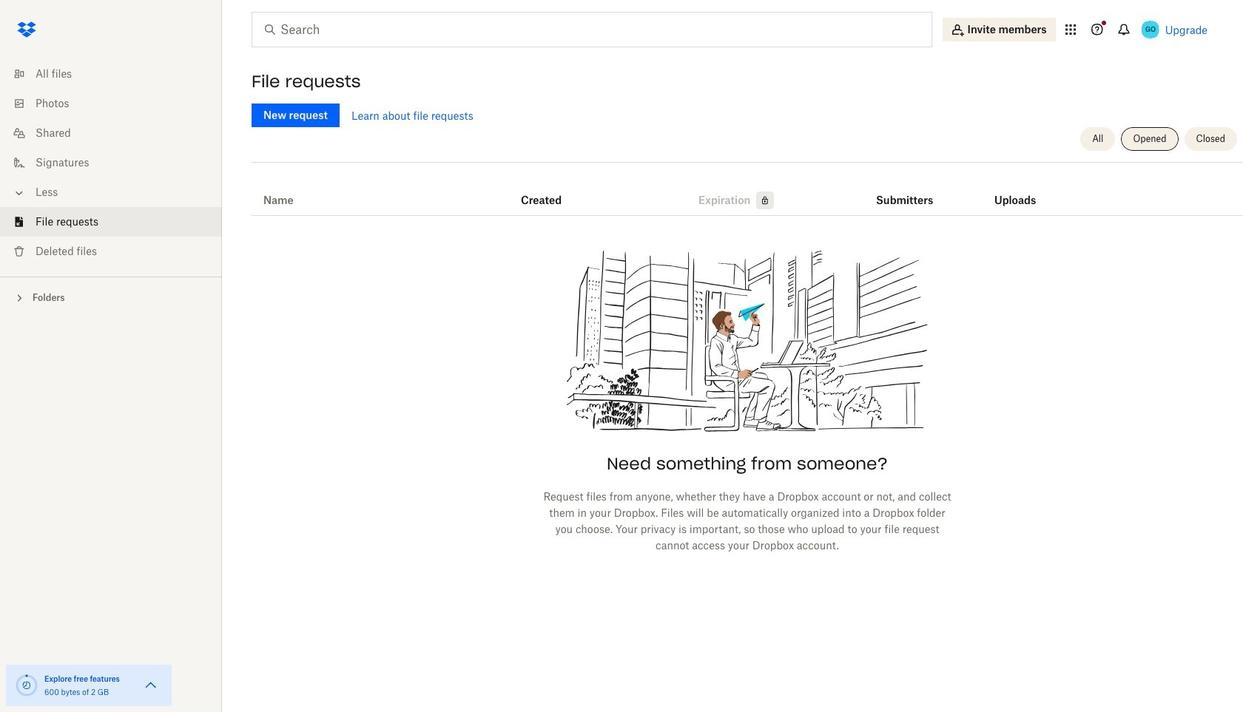 Task type: describe. For each thing, give the bounding box(es) containing it.
Search in folder "Dropbox" text field
[[281, 21, 902, 38]]

less image
[[12, 186, 27, 201]]

dropbox image
[[12, 15, 41, 44]]



Task type: locate. For each thing, give the bounding box(es) containing it.
column header
[[877, 174, 936, 210], [995, 174, 1054, 210]]

1 horizontal spatial column header
[[995, 174, 1054, 210]]

pro trial element
[[751, 192, 775, 210]]

quota usage progress bar
[[15, 674, 38, 698]]

0 horizontal spatial column header
[[877, 174, 936, 210]]

1 column header from the left
[[877, 174, 936, 210]]

2 column header from the left
[[995, 174, 1054, 210]]

list item
[[0, 207, 222, 237]]

quota usage image
[[15, 674, 38, 698]]

list
[[0, 50, 222, 277]]

row
[[252, 168, 1244, 216]]



Task type: vqa. For each thing, say whether or not it's contained in the screenshot.
Search in folder "Dropbox" text box
yes



